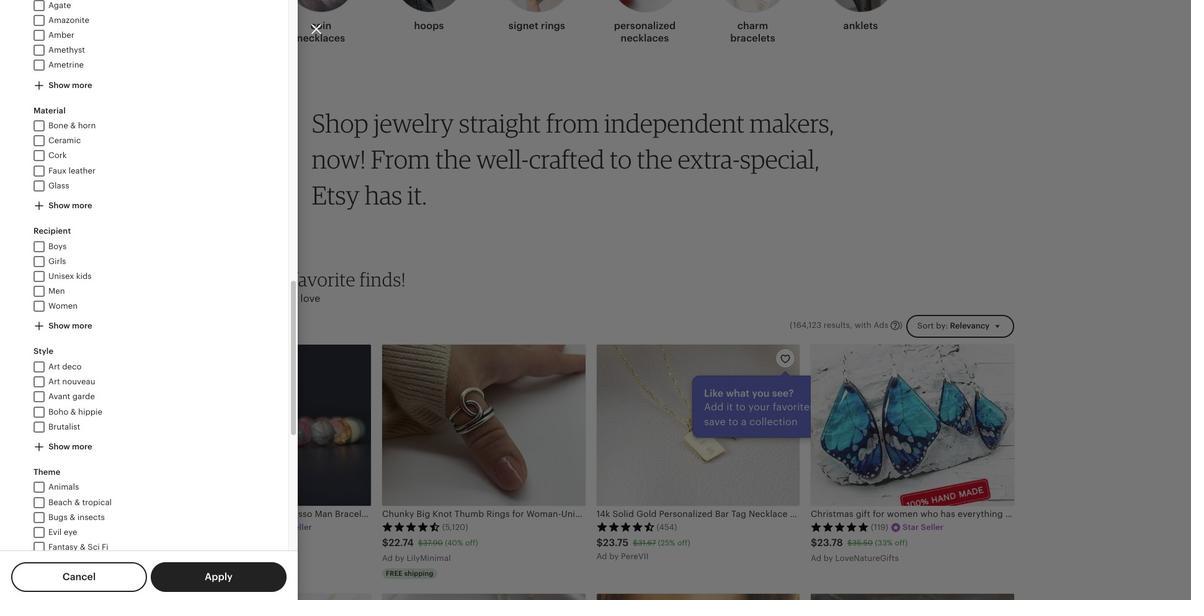 Task type: vqa. For each thing, say whether or not it's contained in the screenshot.


Task type: describe. For each thing, give the bounding box(es) containing it.
garde
[[72, 392, 95, 402]]

fi
[[102, 543, 108, 552]]

women
[[48, 302, 78, 311]]

& right the beach
[[74, 498, 80, 507]]

(5,120)
[[442, 523, 468, 532]]

ametrine
[[48, 60, 84, 70]]

new
[[252, 268, 288, 291]]

2 seller from the left
[[921, 523, 944, 532]]

4.5 out of 5 stars image for 23.75
[[597, 522, 655, 532]]

finds!
[[360, 268, 406, 291]]

special,
[[740, 144, 820, 175]]

bone & horn ceramic cork faux leather glass
[[48, 121, 96, 190]]

nouveau
[[62, 377, 95, 387]]

show more for women
[[47, 322, 92, 331]]

everything
[[958, 510, 1003, 520]]

hippie
[[78, 407, 102, 417]]

shipping
[[404, 570, 434, 578]]

tropical
[[82, 498, 112, 507]]

1 horizontal spatial has
[[941, 510, 956, 520]]

explore
[[168, 293, 204, 305]]

anklets link
[[826, 0, 896, 37]]

1 the from the left
[[436, 144, 471, 175]]

smaller xs image
[[780, 354, 791, 366]]

from
[[371, 144, 430, 175]]

signet rings
[[509, 20, 565, 32]]

sci
[[88, 543, 100, 552]]

art deco art nouveau avant garde boho & hippie brutalist
[[48, 362, 102, 432]]

women
[[887, 510, 918, 520]]

theme
[[34, 468, 60, 477]]

recipient
[[34, 226, 71, 236]]

free shipping
[[386, 570, 434, 578]]

deco
[[62, 362, 82, 372]]

off) for 22.74
[[465, 539, 478, 548]]

add
[[704, 402, 724, 413]]

hoops
[[414, 20, 444, 32]]

apply button
[[151, 563, 287, 593]]

bone
[[48, 121, 68, 130]]

show for brutalist
[[48, 443, 70, 452]]

boys girls unisex kids men women
[[48, 242, 92, 311]]

earrings
[[1054, 510, 1089, 520]]

shop
[[312, 108, 369, 139]]

b for 23.78
[[824, 554, 829, 563]]

amber
[[48, 30, 74, 40]]

collection
[[750, 417, 798, 428]]

lilyminimal
[[407, 554, 451, 563]]

like
[[704, 388, 724, 400]]

has inside shop jewelry straight from independent makers, now! from the well-crafted to the extra-special, etsy has it.
[[365, 180, 402, 211]]

off) for 23.78
[[895, 539, 908, 548]]

y for 23.75
[[615, 552, 619, 562]]

show more for brutalist
[[47, 443, 92, 452]]

show more button for style
[[28, 437, 98, 459]]

shop jewelry straight from independent makers, now! from the well-crafted to the extra-special, etsy has it.
[[312, 108, 835, 211]]

2 art from the top
[[48, 377, 60, 387]]

in
[[232, 268, 248, 291]]

$ up lilyminimal
[[418, 539, 423, 548]]

& inside art deco art nouveau avant garde boho & hippie brutalist
[[70, 407, 76, 417]]

insects
[[77, 513, 105, 522]]

amethyst
[[48, 45, 85, 55]]

coin necklaces link
[[286, 0, 357, 50]]

evil
[[48, 528, 62, 537]]

from
[[546, 108, 599, 139]]

a for 23.75
[[597, 552, 602, 562]]

a for 23.78
[[811, 554, 817, 563]]

christmas gift for women who has everything handmade earrings
[[811, 510, 1089, 520]]

4.5 out of 5 stars image for 22.74
[[382, 522, 441, 532]]

23.78
[[818, 538, 843, 549]]

( 164,123 results,
[[790, 321, 853, 330]]

d left "subtlegem"
[[173, 552, 179, 562]]

)
[[900, 321, 903, 330]]

charm
[[738, 20, 768, 32]]

what
[[726, 388, 750, 400]]

show more for ametrine
[[47, 81, 92, 90]]

favorites
[[773, 402, 815, 413]]

1 vertical spatial to
[[736, 402, 746, 413]]

show more button for recipient
[[28, 316, 98, 338]]

sapphire necklace - raw sapphire necklace - sapphire - september birthstone necklace - sapphire jewelry gift for wife  - silver or gold image
[[811, 594, 1014, 601]]

glass
[[48, 181, 69, 190]]

coin
[[311, 20, 332, 32]]

show for women
[[48, 322, 70, 331]]

like what you see? add it to your favorites and save to a collection
[[704, 388, 836, 428]]

results,
[[824, 321, 853, 330]]

gift
[[856, 510, 871, 520]]

necklaces for personalized
[[621, 32, 669, 44]]

14k solid gold personalized bar tag necklace • vertical bars initials anniversary gift for wife • minimalist engraved name/date tag pendant image
[[597, 345, 800, 507]]

birthstone bar necklace • birthstone necklace for mom • gold bar necklace • birthstone jewelry • birthstone bar • personalized gift mom tbr1 image
[[382, 594, 586, 601]]

family necklace • personalized gift • linked circle necklace •  custom children name rings • eternity necklace • mother gift • nm30f30 image
[[168, 594, 371, 601]]

off) for 23.75
[[678, 539, 691, 548]]

and
[[818, 402, 836, 413]]

hoops link
[[394, 0, 465, 37]]

makers,
[[750, 108, 835, 139]]

kids
[[76, 272, 92, 281]]

bugs
[[48, 513, 68, 522]]

boys
[[48, 242, 67, 251]]

more for agate amazonite amber amethyst ametrine
[[72, 81, 92, 90]]

more for boys girls unisex kids men women
[[72, 322, 92, 331]]

perevii
[[621, 552, 649, 562]]

cancel button
[[11, 563, 147, 593]]

you
[[752, 388, 770, 400]]

signet rings link
[[502, 0, 573, 37]]

leather
[[69, 166, 96, 175]]

you'll
[[272, 293, 298, 305]]



Task type: locate. For each thing, give the bounding box(es) containing it.
show more button for material
[[28, 195, 98, 218]]

fantasy
[[48, 543, 78, 552]]

1 horizontal spatial seller
[[921, 523, 944, 532]]

22.74
[[389, 538, 414, 549]]

the down independent
[[637, 144, 673, 175]]

0 horizontal spatial off)
[[465, 539, 478, 548]]

style
[[34, 347, 53, 356]]

& right boho
[[70, 407, 76, 417]]

necklaces for coin
[[297, 32, 345, 44]]

girls
[[48, 257, 66, 266]]

2 show from the top
[[48, 201, 70, 211]]

1 horizontal spatial necklaces
[[621, 32, 669, 44]]

b down 23.75
[[610, 552, 615, 562]]

2 star from the left
[[903, 523, 919, 532]]

delight in new favorite finds! explore more jewelry you'll love
[[168, 268, 406, 305]]

2 5 out of 5 stars image from the left
[[811, 522, 869, 532]]

to
[[610, 144, 632, 175], [736, 402, 746, 413], [729, 417, 739, 428]]

0 horizontal spatial the
[[436, 144, 471, 175]]

1 vertical spatial jewelry
[[235, 293, 270, 305]]

now!
[[312, 144, 366, 175]]

2 the from the left
[[637, 144, 673, 175]]

1 show more from the top
[[47, 81, 92, 90]]

signet
[[509, 20, 539, 32]]

extra-
[[678, 144, 740, 175]]

to for the
[[610, 144, 632, 175]]

5 out of 5 stars image for lovenaturegifts
[[811, 522, 869, 532]]

$ 23.78 $ 35.50 (33% off) a d b y lovenaturegifts
[[811, 538, 908, 563]]

independent
[[604, 108, 745, 139]]

to right it
[[736, 402, 746, 413]]

1 off) from the left
[[465, 539, 478, 548]]

necklaces down coin
[[297, 32, 345, 44]]

show more button down brutalist
[[28, 437, 98, 459]]

b for 22.74
[[395, 554, 400, 563]]

0 vertical spatial art
[[48, 362, 60, 372]]

(454)
[[657, 523, 677, 532]]

more
[[72, 81, 92, 90], [72, 201, 92, 211], [207, 293, 232, 305], [72, 322, 92, 331], [72, 443, 92, 452]]

b inside $ 23.75 $ 31.67 (25% off) a d b y perevii
[[610, 552, 615, 562]]

men
[[48, 287, 65, 296]]

personalized necklaces
[[614, 20, 676, 44]]

show more down ametrine
[[47, 81, 92, 90]]

star
[[271, 523, 287, 532], [903, 523, 919, 532]]

jewelry down in
[[235, 293, 270, 305]]

your
[[749, 402, 770, 413]]

y down 23.75
[[615, 552, 619, 562]]

2 vertical spatial to
[[729, 417, 739, 428]]

with
[[855, 321, 872, 330]]

show more button down ametrine
[[28, 75, 98, 97]]

d
[[173, 552, 179, 562], [602, 552, 607, 562], [388, 554, 393, 563], [817, 554, 822, 563]]

y down 23.78
[[829, 554, 833, 563]]

y down 22.74
[[400, 554, 405, 563]]

show down women
[[48, 322, 70, 331]]

off) right the (25% on the right bottom
[[678, 539, 691, 548]]

handmade
[[1006, 510, 1052, 520]]

& left sci
[[80, 543, 86, 552]]

2 star seller from the left
[[903, 523, 944, 532]]

4 show more from the top
[[47, 443, 92, 452]]

$ down the christmas
[[811, 538, 818, 549]]

1 horizontal spatial 5 out of 5 stars image
[[811, 522, 869, 532]]

show
[[48, 81, 70, 90], [48, 201, 70, 211], [48, 322, 70, 331], [48, 443, 70, 452]]

show down ametrine
[[48, 81, 70, 90]]

1 show more button from the top
[[28, 75, 98, 97]]

has left it.
[[365, 180, 402, 211]]

cork
[[48, 151, 67, 160]]

cancel
[[62, 572, 96, 583]]

3 show more from the top
[[47, 322, 92, 331]]

1 star from the left
[[271, 523, 287, 532]]

b down 22.74
[[395, 554, 400, 563]]

personalized
[[614, 20, 676, 32]]

show down brutalist
[[48, 443, 70, 452]]

5 out of 5 stars image for subtlegem
[[168, 522, 226, 532]]

1 horizontal spatial off)
[[678, 539, 691, 548]]

protection bracelet, matte picasso man bracelet, picasso jasper bracelet, gift for her, bracelets for women and men heal bracelet image
[[168, 345, 371, 507]]

show more down women
[[47, 322, 92, 331]]

show down 'glass' at the left of the page
[[48, 201, 70, 211]]

art left deco
[[48, 362, 60, 372]]

it.
[[407, 180, 427, 211]]

a inside like what you see? add it to your favorites and save to a collection
[[741, 417, 747, 428]]

animals
[[48, 483, 79, 492]]

0 horizontal spatial has
[[365, 180, 402, 211]]

2 horizontal spatial off)
[[895, 539, 908, 548]]

1 vertical spatial art
[[48, 377, 60, 387]]

1 seller from the left
[[289, 523, 312, 532]]

4.5 out of 5 stars image up 22.74
[[382, 522, 441, 532]]

boho
[[48, 407, 68, 417]]

(
[[790, 321, 793, 330]]

y inside $ 23.75 $ 31.67 (25% off) a d b y perevii
[[615, 552, 619, 562]]

christmas
[[811, 510, 854, 520]]

0 horizontal spatial seller
[[289, 523, 312, 532]]

1 horizontal spatial star
[[903, 523, 919, 532]]

a inside $ 23.78 $ 35.50 (33% off) a d b y lovenaturegifts
[[811, 554, 817, 563]]

show more button down women
[[28, 316, 98, 338]]

love
[[301, 293, 321, 305]]

$ left 31.67
[[597, 538, 603, 549]]

show more down 'glass' at the left of the page
[[47, 201, 92, 211]]

material
[[34, 106, 66, 115]]

1 necklaces from the left
[[297, 32, 345, 44]]

1 horizontal spatial the
[[637, 144, 673, 175]]

3 off) from the left
[[895, 539, 908, 548]]

show for ametrine
[[48, 81, 70, 90]]

1 star seller from the left
[[271, 523, 312, 532]]

3 show from the top
[[48, 322, 70, 331]]

the
[[436, 144, 471, 175], [637, 144, 673, 175]]

theme animals beach & tropical bugs & insects evil eye fantasy & sci fi
[[34, 468, 112, 552]]

free
[[386, 570, 403, 578]]

0 horizontal spatial 4.5 out of 5 stars image
[[382, 522, 441, 532]]

b inside $ 23.78 $ 35.50 (33% off) a d b y lovenaturegifts
[[824, 554, 829, 563]]

a inside $ 22.74 $ 37.90 (40% off) a d b y lilyminimal
[[382, 554, 388, 563]]

b up bestseller
[[181, 552, 186, 562]]

d inside $ 23.78 $ 35.50 (33% off) a d b y lovenaturegifts
[[817, 554, 822, 563]]

jewelry up the from
[[374, 108, 454, 139]]

seller
[[289, 523, 312, 532], [921, 523, 944, 532]]

it
[[727, 402, 733, 413]]

has right who
[[941, 510, 956, 520]]

5 out of 5 stars image down the christmas
[[811, 522, 869, 532]]

to for a
[[729, 417, 739, 428]]

0 horizontal spatial necklaces
[[297, 32, 345, 44]]

2 off) from the left
[[678, 539, 691, 548]]

more for art deco art nouveau avant garde boho & hippie brutalist
[[72, 443, 92, 452]]

more down ametrine
[[72, 81, 92, 90]]

necklaces inside coin necklaces "link"
[[297, 32, 345, 44]]

4 show more button from the top
[[28, 437, 98, 459]]

to down it
[[729, 417, 739, 428]]

1 horizontal spatial jewelry
[[374, 108, 454, 139]]

off) right (33%
[[895, 539, 908, 548]]

brutalist
[[48, 422, 80, 432]]

2 show more from the top
[[47, 201, 92, 211]]

d down 23.75
[[602, 552, 607, 562]]

2 necklaces from the left
[[621, 32, 669, 44]]

0 vertical spatial to
[[610, 144, 632, 175]]

more down brutalist
[[72, 443, 92, 452]]

y
[[186, 552, 190, 562], [615, 552, 619, 562], [400, 554, 405, 563], [829, 554, 833, 563]]

4.5 out of 5 stars image up 23.75
[[597, 522, 655, 532]]

y inside $ 23.78 $ 35.50 (33% off) a d b y lovenaturegifts
[[829, 554, 833, 563]]

$ up the free on the left of the page
[[382, 538, 389, 549]]

d inside $ 22.74 $ 37.90 (40% off) a d b y lilyminimal
[[388, 554, 393, 563]]

etsy
[[312, 180, 360, 211]]

1 art from the top
[[48, 362, 60, 372]]

35.50
[[853, 539, 873, 548]]

d for 23.75
[[602, 552, 607, 562]]

minimalist necklace, dainty gold necklace, handmade jewelry, birthstone necklace for women, simple gold necklace image
[[597, 594, 800, 601]]

& right bugs at the bottom of page
[[70, 513, 75, 522]]

faux
[[48, 166, 66, 175]]

y for 22.74
[[400, 554, 405, 563]]

1 horizontal spatial 4.5 out of 5 stars image
[[597, 522, 655, 532]]

a left "subtlegem"
[[168, 552, 173, 562]]

(119)
[[871, 523, 889, 532]]

show more button down 'glass' at the left of the page
[[28, 195, 98, 218]]

0 vertical spatial jewelry
[[374, 108, 454, 139]]

1 5 out of 5 stars image from the left
[[168, 522, 226, 532]]

jewelry
[[374, 108, 454, 139], [235, 293, 270, 305]]

$ 22.74 $ 37.90 (40% off) a d b y lilyminimal
[[382, 538, 478, 563]]

a for 22.74
[[382, 554, 388, 563]]

d down 23.78
[[817, 554, 822, 563]]

y inside $ 22.74 $ 37.90 (40% off) a d b y lilyminimal
[[400, 554, 405, 563]]

5 out of 5 stars image up a d b y subtlegem
[[168, 522, 226, 532]]

off) inside $ 22.74 $ 37.90 (40% off) a d b y lilyminimal
[[465, 539, 478, 548]]

& inside bone & horn ceramic cork faux leather glass
[[70, 121, 76, 130]]

delight
[[168, 268, 228, 291]]

jewelry inside delight in new favorite finds! explore more jewelry you'll love
[[235, 293, 270, 305]]

0 horizontal spatial 5 out of 5 stars image
[[168, 522, 226, 532]]

bracelets
[[731, 32, 776, 44]]

amazonite
[[48, 15, 89, 25]]

more down women
[[72, 322, 92, 331]]

23.75
[[603, 538, 629, 549]]

a d b y subtlegem
[[168, 552, 237, 562]]

$ up perevii at bottom
[[633, 539, 638, 548]]

coin necklaces
[[297, 20, 345, 44]]

off) inside $ 23.78 $ 35.50 (33% off) a d b y lovenaturegifts
[[895, 539, 908, 548]]

show for glass
[[48, 201, 70, 211]]

1 horizontal spatial star seller
[[903, 523, 944, 532]]

to inside shop jewelry straight from independent makers, now! from the well-crafted to the extra-special, etsy has it.
[[610, 144, 632, 175]]

horn
[[78, 121, 96, 130]]

d for 23.78
[[817, 554, 822, 563]]

search filters dialog
[[0, 0, 1192, 601]]

&
[[70, 121, 76, 130], [70, 407, 76, 417], [74, 498, 80, 507], [70, 513, 75, 522], [80, 543, 86, 552]]

(40%
[[445, 539, 463, 548]]

anklets
[[844, 20, 878, 32]]

1 vertical spatial has
[[941, 510, 956, 520]]

a inside $ 23.75 $ 31.67 (25% off) a d b y perevii
[[597, 552, 602, 562]]

off) right "(40%"
[[465, 539, 478, 548]]

b inside $ 22.74 $ 37.90 (40% off) a d b y lilyminimal
[[395, 554, 400, 563]]

2 4.5 out of 5 stars image from the left
[[597, 522, 655, 532]]

a down the christmas
[[811, 554, 817, 563]]

0 horizontal spatial jewelry
[[235, 293, 270, 305]]

more for bone & horn ceramic cork faux leather glass
[[72, 201, 92, 211]]

eye
[[64, 528, 77, 537]]

b for 23.75
[[610, 552, 615, 562]]

off)
[[465, 539, 478, 548], [678, 539, 691, 548], [895, 539, 908, 548]]

subtlegem
[[192, 552, 237, 562]]

chunky big knot thumb rings for woman-unique dainty adjustable weaved ring-silver jewelry for woman-christmas gift for her-present image
[[382, 345, 586, 507]]

4 show from the top
[[48, 443, 70, 452]]

& left horn
[[70, 121, 76, 130]]

more inside delight in new favorite finds! explore more jewelry you'll love
[[207, 293, 232, 305]]

1 4.5 out of 5 stars image from the left
[[382, 522, 441, 532]]

favorite
[[292, 268, 356, 291]]

0 horizontal spatial star seller
[[271, 523, 312, 532]]

bestseller
[[183, 569, 215, 577]]

to right crafted
[[610, 144, 632, 175]]

y for 23.78
[[829, 554, 833, 563]]

a up the free on the left of the page
[[382, 554, 388, 563]]

off) inside $ 23.75 $ 31.67 (25% off) a d b y perevii
[[678, 539, 691, 548]]

apply
[[205, 572, 233, 583]]

ads
[[874, 321, 889, 330]]

b down 23.78
[[824, 554, 829, 563]]

straight
[[459, 108, 541, 139]]

d for 22.74
[[388, 554, 393, 563]]

art up the avant
[[48, 377, 60, 387]]

d up the free on the left of the page
[[388, 554, 393, 563]]

a right save
[[741, 417, 747, 428]]

necklaces inside personalized necklaces
[[621, 32, 669, 44]]

ceramic
[[48, 136, 81, 145]]

well-
[[476, 144, 529, 175]]

more down "leather"
[[72, 201, 92, 211]]

0 horizontal spatial star
[[271, 523, 287, 532]]

christmas gift for women who has everything handmade earrings image
[[811, 345, 1014, 507]]

31.67
[[638, 539, 656, 548]]

see?
[[772, 388, 794, 400]]

jewelry inside shop jewelry straight from independent makers, now! from the well-crafted to the extra-special, etsy has it.
[[374, 108, 454, 139]]

5 out of 5 stars image
[[168, 522, 226, 532], [811, 522, 869, 532]]

$ right 23.78
[[848, 539, 853, 548]]

0 vertical spatial has
[[365, 180, 402, 211]]

3 show more button from the top
[[28, 316, 98, 338]]

1 show from the top
[[48, 81, 70, 90]]

the left well-
[[436, 144, 471, 175]]

show more for glass
[[47, 201, 92, 211]]

2 show more button from the top
[[28, 195, 98, 218]]

y up bestseller
[[186, 552, 190, 562]]

agate amazonite amber amethyst ametrine
[[48, 0, 89, 70]]

with ads
[[855, 321, 889, 330]]

$
[[382, 538, 389, 549], [597, 538, 603, 549], [811, 538, 818, 549], [418, 539, 423, 548], [633, 539, 638, 548], [848, 539, 853, 548]]

4.5 out of 5 stars image
[[382, 522, 441, 532], [597, 522, 655, 532]]

show more down brutalist
[[47, 443, 92, 452]]

necklaces down personalized
[[621, 32, 669, 44]]

d inside $ 23.75 $ 31.67 (25% off) a d b y perevii
[[602, 552, 607, 562]]

a left perevii at bottom
[[597, 552, 602, 562]]

unisex
[[48, 272, 74, 281]]

more down in
[[207, 293, 232, 305]]



